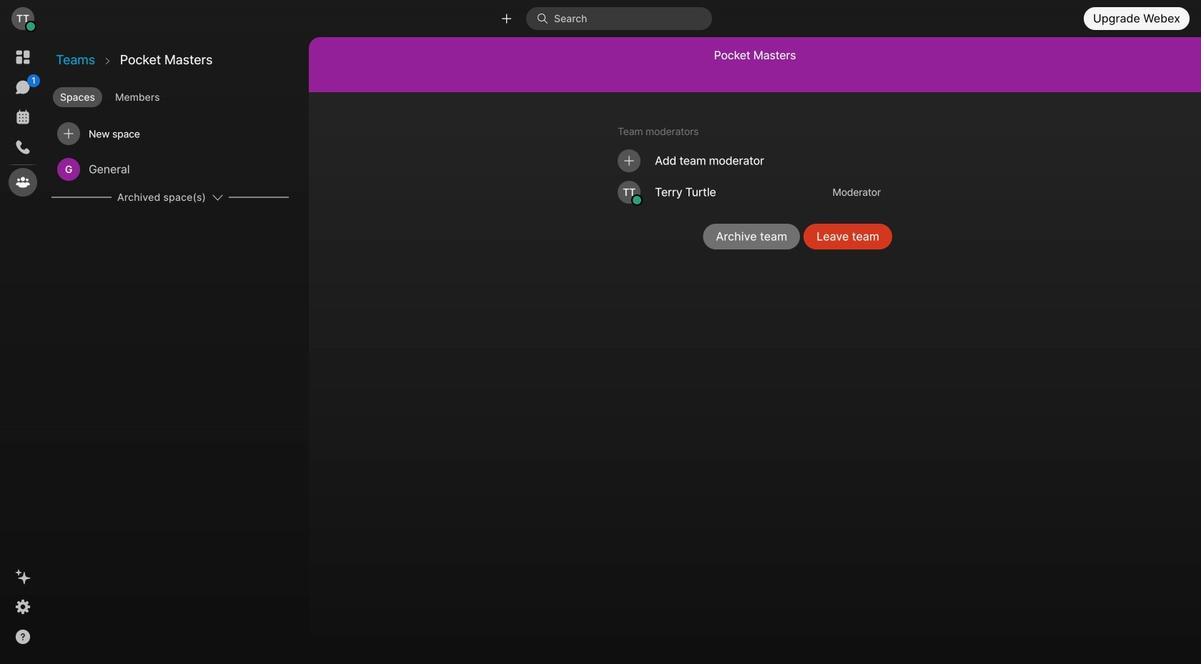Task type: vqa. For each thing, say whether or not it's contained in the screenshot.
wrapper icon inside GENERAL tab
no



Task type: describe. For each thing, give the bounding box(es) containing it.
webex tab list
[[9, 43, 40, 197]]

team moderators list
[[606, 145, 892, 209]]



Task type: locate. For each thing, give the bounding box(es) containing it.
tab list
[[50, 82, 307, 109]]

arrow down_16 image
[[212, 192, 223, 203]]

navigation
[[0, 37, 46, 664]]

list item
[[51, 116, 289, 152]]

add team moderator list item
[[606, 145, 892, 177]]

general list item
[[51, 152, 289, 187]]

terry turtle list item
[[606, 177, 892, 208]]



